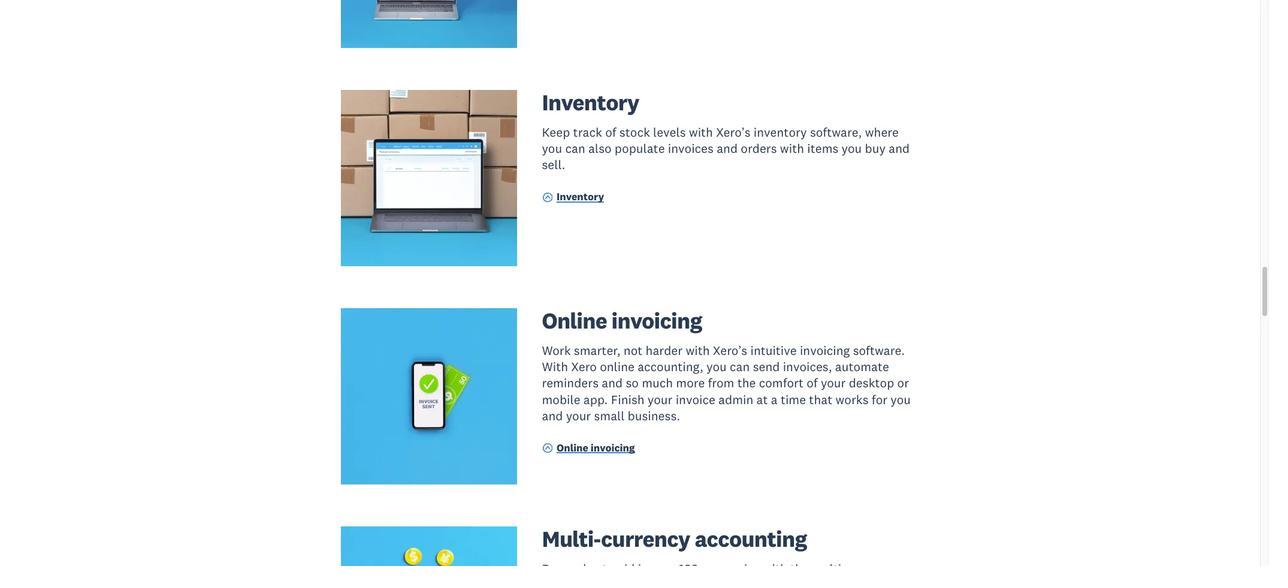 Task type: locate. For each thing, give the bounding box(es) containing it.
1 vertical spatial invoicing
[[800, 342, 851, 358]]

multi-currency accounting
[[542, 525, 808, 553]]

inventory down sell.
[[557, 190, 605, 203]]

0 vertical spatial online
[[542, 306, 607, 334]]

your up that
[[821, 375, 846, 391]]

1 horizontal spatial of
[[807, 375, 818, 391]]

0 vertical spatial online invoicing
[[542, 306, 703, 334]]

where
[[866, 124, 899, 140]]

of
[[606, 124, 617, 140], [807, 375, 818, 391]]

online down mobile
[[557, 441, 589, 454]]

with down inventory
[[781, 140, 805, 157]]

you up sell.
[[542, 140, 563, 157]]

your down much
[[648, 391, 673, 408]]

1 vertical spatial can
[[730, 359, 750, 375]]

0 vertical spatial can
[[566, 140, 586, 157]]

populate
[[615, 140, 665, 157]]

you
[[542, 140, 563, 157], [842, 140, 862, 157], [707, 359, 727, 375], [891, 391, 911, 408]]

smarter,
[[574, 342, 621, 358]]

of down invoices,
[[807, 375, 818, 391]]

0 vertical spatial inventory
[[542, 88, 640, 116]]

finish
[[611, 391, 645, 408]]

1 vertical spatial of
[[807, 375, 818, 391]]

you down software,
[[842, 140, 862, 157]]

online invoicing up not
[[542, 306, 703, 334]]

1 horizontal spatial can
[[730, 359, 750, 375]]

2 horizontal spatial your
[[821, 375, 846, 391]]

at
[[757, 391, 768, 408]]

your
[[821, 375, 846, 391], [648, 391, 673, 408], [566, 408, 591, 424]]

work smarter, not harder with xero's intuitive invoicing software. with xero online accounting, you can send invoices, automate reminders and so much more from the comfort of your desktop or mobile app. finish your invoice admin at a time that works for you and your small business.
[[542, 342, 911, 424]]

your down app.
[[566, 408, 591, 424]]

invoicing up 'harder'
[[612, 306, 703, 334]]

with up invoices
[[689, 124, 714, 140]]

inventory button
[[542, 190, 605, 206]]

send
[[753, 359, 780, 375]]

1 vertical spatial online invoicing
[[557, 441, 635, 454]]

comfort
[[760, 375, 804, 391]]

keep
[[542, 124, 570, 140]]

small
[[595, 408, 625, 424]]

xero's
[[717, 124, 751, 140], [713, 342, 748, 358]]

works
[[836, 391, 869, 408]]

0 vertical spatial of
[[606, 124, 617, 140]]

1 vertical spatial inventory
[[557, 190, 605, 203]]

currency
[[601, 525, 691, 553]]

inventory
[[542, 88, 640, 116], [557, 190, 605, 203]]

can down track
[[566, 140, 586, 157]]

0 vertical spatial invoicing
[[612, 306, 703, 334]]

items
[[808, 140, 839, 157]]

admin
[[719, 391, 754, 408]]

xero
[[572, 359, 597, 375]]

accounting,
[[638, 359, 704, 375]]

online up 'work'
[[542, 306, 607, 334]]

stock
[[620, 124, 650, 140]]

can inside keep track of stock levels with xero's inventory software, where you can also populate invoices and orders with items you buy and sell.
[[566, 140, 586, 157]]

invoice
[[676, 391, 716, 408]]

a
[[772, 391, 778, 408]]

the
[[738, 375, 756, 391]]

can up "the"
[[730, 359, 750, 375]]

invoicing up invoices,
[[800, 342, 851, 358]]

0 vertical spatial with
[[689, 124, 714, 140]]

mobile
[[542, 391, 581, 408]]

invoicing down small
[[591, 441, 635, 454]]

with
[[542, 359, 568, 375]]

buy
[[866, 140, 886, 157]]

2 vertical spatial invoicing
[[591, 441, 635, 454]]

with inside work smarter, not harder with xero's intuitive invoicing software. with xero online accounting, you can send invoices, automate reminders and so much more from the comfort of your desktop or mobile app. finish your invoice admin at a time that works for you and your small business.
[[686, 342, 710, 358]]

inventory up track
[[542, 88, 640, 116]]

and
[[717, 140, 738, 157], [889, 140, 910, 157], [602, 375, 623, 391], [542, 408, 563, 424]]

and down mobile
[[542, 408, 563, 424]]

invoicing
[[612, 306, 703, 334], [800, 342, 851, 358], [591, 441, 635, 454]]

online
[[600, 359, 635, 375]]

0 vertical spatial xero's
[[717, 124, 751, 140]]

accounting
[[695, 525, 808, 553]]

with up accounting,
[[686, 342, 710, 358]]

and left orders
[[717, 140, 738, 157]]

1 vertical spatial online
[[557, 441, 589, 454]]

online invoicing
[[542, 306, 703, 334], [557, 441, 635, 454]]

0 horizontal spatial of
[[606, 124, 617, 140]]

online
[[542, 306, 607, 334], [557, 441, 589, 454]]

not
[[624, 342, 643, 358]]

2 vertical spatial with
[[686, 342, 710, 358]]

of up also
[[606, 124, 617, 140]]

xero's inside work smarter, not harder with xero's intuitive invoicing software. with xero online accounting, you can send invoices, automate reminders and so much more from the comfort of your desktop or mobile app. finish your invoice admin at a time that works for you and your small business.
[[713, 342, 748, 358]]

can
[[566, 140, 586, 157], [730, 359, 750, 375]]

1 vertical spatial xero's
[[713, 342, 748, 358]]

harder
[[646, 342, 683, 358]]

online invoicing down small
[[557, 441, 635, 454]]

or
[[898, 375, 910, 391]]

xero's up from
[[713, 342, 748, 358]]

you up from
[[707, 359, 727, 375]]

xero's up orders
[[717, 124, 751, 140]]

invoices,
[[783, 359, 833, 375]]

0 horizontal spatial can
[[566, 140, 586, 157]]

with
[[689, 124, 714, 140], [781, 140, 805, 157], [686, 342, 710, 358]]



Task type: vqa. For each thing, say whether or not it's contained in the screenshot.
Invoices
yes



Task type: describe. For each thing, give the bounding box(es) containing it.
1 vertical spatial with
[[781, 140, 805, 157]]

online invoicing button
[[542, 441, 635, 457]]

so
[[626, 375, 639, 391]]

reminders
[[542, 375, 599, 391]]

of inside work smarter, not harder with xero's intuitive invoicing software. with xero online accounting, you can send invoices, automate reminders and so much more from the comfort of your desktop or mobile app. finish your invoice admin at a time that works for you and your small business.
[[807, 375, 818, 391]]

you down 'or'
[[891, 391, 911, 408]]

business.
[[628, 408, 681, 424]]

track
[[574, 124, 603, 140]]

software,
[[811, 124, 863, 140]]

0 horizontal spatial your
[[566, 408, 591, 424]]

multi-
[[542, 525, 601, 553]]

for
[[872, 391, 888, 408]]

more
[[677, 375, 705, 391]]

online inside button
[[557, 441, 589, 454]]

levels
[[654, 124, 686, 140]]

inventory inside "button"
[[557, 190, 605, 203]]

orders
[[741, 140, 777, 157]]

app.
[[584, 391, 608, 408]]

xero's inside keep track of stock levels with xero's inventory software, where you can also populate invoices and orders with items you buy and sell.
[[717, 124, 751, 140]]

invoicing inside work smarter, not harder with xero's intuitive invoicing software. with xero online accounting, you can send invoices, automate reminders and so much more from the comfort of your desktop or mobile app. finish your invoice admin at a time that works for you and your small business.
[[800, 342, 851, 358]]

and down online
[[602, 375, 623, 391]]

inventory
[[754, 124, 807, 140]]

time
[[781, 391, 807, 408]]

1 horizontal spatial your
[[648, 391, 673, 408]]

invoicing inside button
[[591, 441, 635, 454]]

automate
[[836, 359, 890, 375]]

of inside keep track of stock levels with xero's inventory software, where you can also populate invoices and orders with items you buy and sell.
[[606, 124, 617, 140]]

work
[[542, 342, 571, 358]]

and down the where
[[889, 140, 910, 157]]

desktop
[[849, 375, 895, 391]]

intuitive
[[751, 342, 797, 358]]

online invoicing inside button
[[557, 441, 635, 454]]

sell.
[[542, 157, 566, 173]]

can inside work smarter, not harder with xero's intuitive invoicing software. with xero online accounting, you can send invoices, automate reminders and so much more from the comfort of your desktop or mobile app. finish your invoice admin at a time that works for you and your small business.
[[730, 359, 750, 375]]

software.
[[854, 342, 906, 358]]

that
[[810, 391, 833, 408]]

much
[[642, 375, 673, 391]]

also
[[589, 140, 612, 157]]

invoices
[[668, 140, 714, 157]]

from
[[708, 375, 735, 391]]

keep track of stock levels with xero's inventory software, where you can also populate invoices and orders with items you buy and sell.
[[542, 124, 910, 173]]



